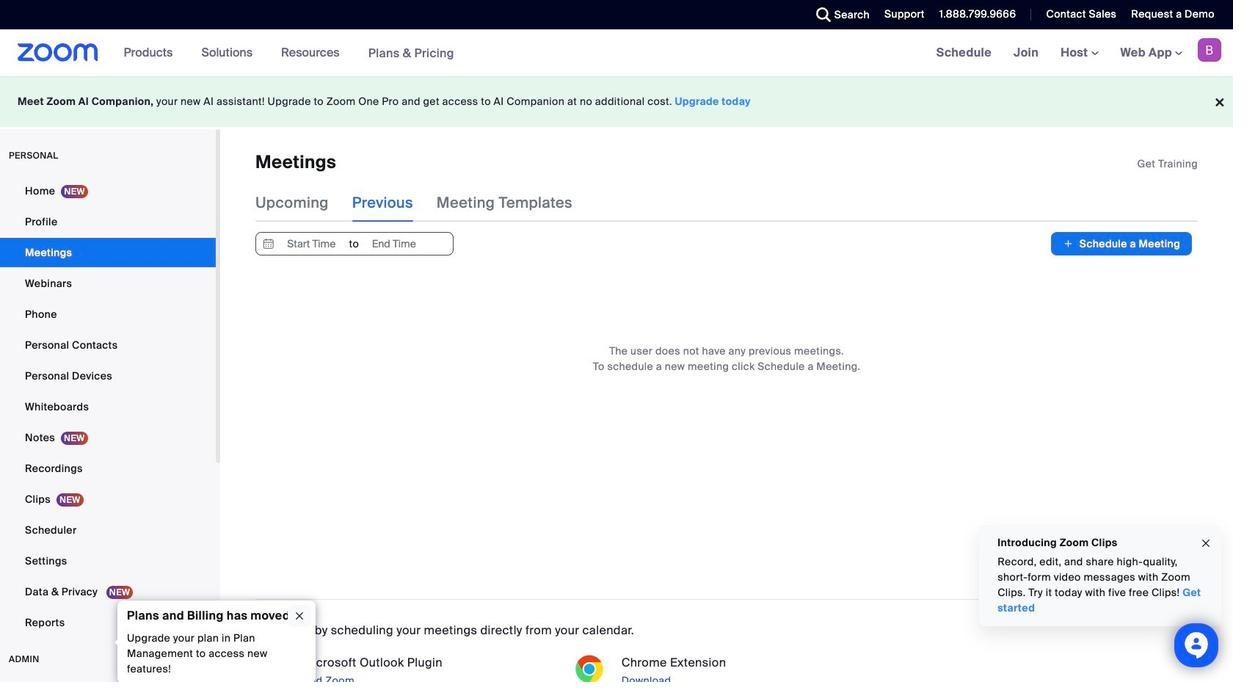 Task type: vqa. For each thing, say whether or not it's contained in the screenshot.
THE PRESENTATION 'image'
no



Task type: locate. For each thing, give the bounding box(es) containing it.
Date Range Picker Start field
[[278, 233, 346, 255]]

footer
[[0, 76, 1234, 127]]

product information navigation
[[113, 29, 465, 77]]

tooltip
[[114, 601, 316, 682]]

add image
[[1064, 237, 1074, 251]]

meetings navigation
[[926, 29, 1234, 77]]

application
[[1138, 156, 1198, 171]]

personal menu menu
[[0, 176, 216, 639]]

zoom logo image
[[18, 43, 98, 62]]

menu item
[[0, 680, 216, 682]]

banner
[[0, 29, 1234, 77]]



Task type: describe. For each thing, give the bounding box(es) containing it.
close image
[[1201, 535, 1212, 552]]

date image
[[260, 233, 278, 255]]

profile picture image
[[1198, 38, 1222, 62]]

tabs of meeting tab list
[[256, 184, 596, 222]]

Date Range Picker End field
[[360, 233, 428, 255]]

close image
[[288, 609, 311, 623]]



